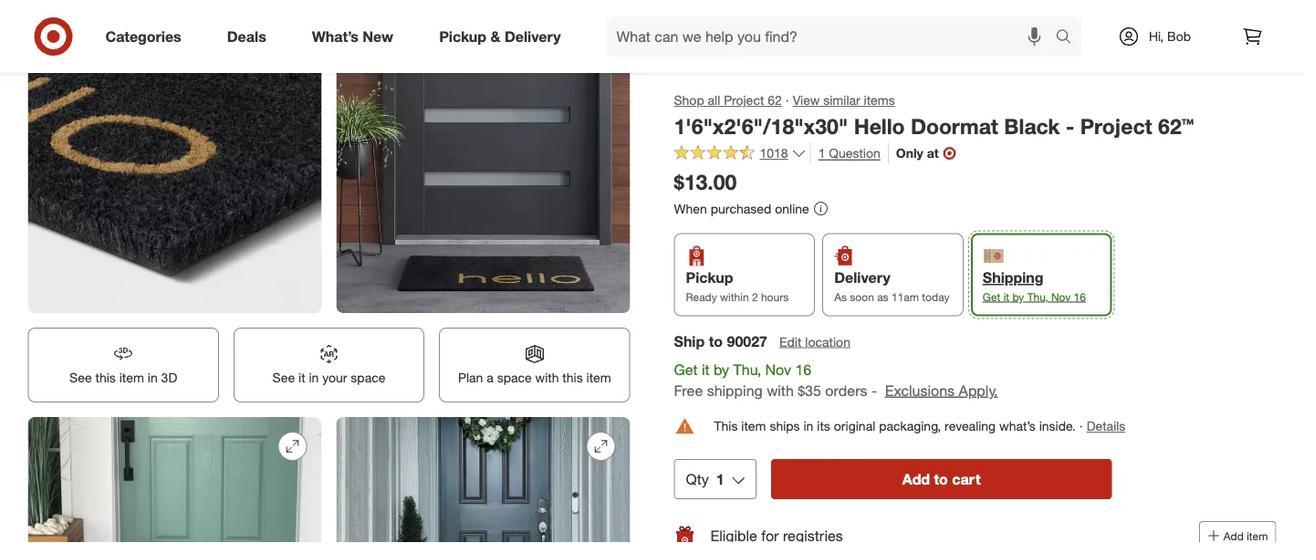 Task type: vqa. For each thing, say whether or not it's contained in the screenshot.


Task type: describe. For each thing, give the bounding box(es) containing it.
add for add item
[[1224, 529, 1244, 543]]

new
[[363, 27, 394, 45]]

2
[[752, 290, 758, 303]]

pickup for &
[[439, 27, 487, 45]]

it for get it by thu, nov 16 free shipping with $35 orders - exclusions apply.
[[702, 360, 710, 378]]

62™
[[1158, 113, 1194, 139]]

add for add to cart
[[902, 470, 930, 488]]

- inside get it by thu, nov 16 free shipping with $35 orders - exclusions apply.
[[872, 381, 877, 399]]

shop
[[674, 92, 704, 108]]

1'6"x2'6"/18"x30"
[[674, 113, 848, 139]]

1'6"x2'6"/18"x30" hello doormat black - project 62™
[[674, 113, 1194, 139]]

What can we help you find? suggestions appear below search field
[[606, 16, 1060, 57]]

by inside get it by thu, nov 16 free shipping with $35 orders - exclusions apply.
[[714, 360, 729, 378]]

what's
[[1000, 418, 1036, 434]]

cart
[[952, 470, 981, 488]]

nov inside get it by thu, nov 16 free shipping with $35 orders - exclusions apply.
[[765, 360, 791, 378]]

1 question link
[[810, 143, 881, 164]]

space inside see it in your space button
[[351, 370, 386, 386]]

hi, bob
[[1149, 28, 1191, 44]]

shipping
[[707, 381, 763, 399]]

deals link
[[212, 16, 289, 57]]

pickup ready within 2 hours
[[686, 269, 789, 303]]

0 vertical spatial -
[[1066, 113, 1075, 139]]

in inside button
[[309, 370, 319, 386]]

photo from @thevmstyle.at.home, 5 of 11 image
[[28, 417, 322, 543]]

as
[[834, 290, 847, 303]]

add to cart
[[902, 470, 981, 488]]

qty 1
[[686, 470, 725, 488]]

see it in your space
[[273, 370, 386, 386]]

inside.
[[1039, 418, 1076, 434]]

view
[[793, 92, 820, 108]]

in for see this item in 3d
[[148, 370, 158, 386]]

ready
[[686, 290, 717, 303]]

62
[[768, 92, 782, 108]]

16 inside shipping get it by thu, nov 16
[[1074, 290, 1086, 303]]

as
[[877, 290, 889, 303]]

shipping get it by thu, nov 16
[[983, 269, 1086, 303]]

orders
[[825, 381, 868, 399]]

get inside get it by thu, nov 16 free shipping with $35 orders - exclusions apply.
[[674, 360, 698, 378]]

what's new
[[312, 27, 394, 45]]

at
[[927, 145, 939, 161]]

items
[[864, 92, 895, 108]]

add to cart button
[[771, 459, 1112, 499]]

get it by thu, nov 16 free shipping with $35 orders - exclusions apply.
[[674, 360, 998, 399]]

original
[[834, 418, 876, 434]]

0 horizontal spatial 1
[[716, 470, 725, 488]]

$13.00
[[674, 169, 737, 195]]

pickup & delivery
[[439, 27, 561, 45]]

delivery as soon as 11am today
[[834, 269, 950, 303]]

what's new link
[[296, 16, 416, 57]]

doormat
[[911, 113, 999, 139]]

hello
[[854, 113, 905, 139]]

exclusions
[[885, 381, 955, 399]]

1&#39;6&#34;x2&#39;6&#34;/18&#34;x30&#34; hello doormat black - project 62&#8482;, 4 of 11 image
[[336, 19, 630, 313]]

question
[[829, 145, 881, 161]]

see this item in 3d
[[69, 370, 177, 386]]

plan a space with this item button
[[439, 328, 630, 402]]

photo from @doseofchanelle, 6 of 11 image
[[336, 417, 630, 543]]

1 question
[[818, 145, 881, 161]]

within
[[720, 290, 749, 303]]

get inside shipping get it by thu, nov 16
[[983, 290, 1001, 303]]

it for see it in your space
[[299, 370, 305, 386]]

only
[[896, 145, 924, 161]]

online
[[775, 200, 809, 216]]

shop all project 62
[[674, 92, 782, 108]]

exclusions apply. link
[[885, 381, 998, 399]]

deals
[[227, 27, 266, 45]]

ship
[[674, 332, 705, 350]]

to for ship
[[709, 332, 723, 350]]

view similar items button
[[793, 91, 895, 110]]

90027
[[727, 332, 768, 350]]

details link
[[1087, 418, 1126, 434]]

black
[[1004, 113, 1060, 139]]

delivery inside delivery as soon as 11am today
[[834, 269, 891, 286]]

a
[[487, 370, 494, 386]]

11am
[[892, 290, 919, 303]]

apply.
[[959, 381, 998, 399]]

qty
[[686, 470, 709, 488]]

thu, inside get it by thu, nov 16 free shipping with $35 orders - exclusions apply.
[[733, 360, 761, 378]]

your
[[322, 370, 347, 386]]

$35
[[798, 381, 821, 399]]

its
[[817, 418, 830, 434]]



Task type: locate. For each thing, give the bounding box(es) containing it.
1018 link
[[674, 143, 807, 165]]

see inside see it in your space button
[[273, 370, 295, 386]]

2 see from the left
[[273, 370, 295, 386]]

what's
[[312, 27, 359, 45]]

project
[[724, 92, 764, 108], [1080, 113, 1153, 139]]

1 horizontal spatial 16
[[1074, 290, 1086, 303]]

categories link
[[90, 16, 204, 57]]

location
[[805, 334, 851, 350]]

0 vertical spatial add
[[902, 470, 930, 488]]

delivery up soon
[[834, 269, 891, 286]]

by inside shipping get it by thu, nov 16
[[1013, 290, 1024, 303]]

0 vertical spatial nov
[[1051, 290, 1071, 303]]

pickup up "ready"
[[686, 269, 733, 286]]

with right a
[[535, 370, 559, 386]]

ships
[[770, 418, 800, 434]]

1 vertical spatial get
[[674, 360, 698, 378]]

1 horizontal spatial project
[[1080, 113, 1153, 139]]

1 right qty
[[716, 470, 725, 488]]

1&#39;6&#34;x2&#39;6&#34;/18&#34;x30&#34; hello doormat black - project 62&#8482;, 3 of 11 image
[[28, 19, 322, 313]]

get up free
[[674, 360, 698, 378]]

- right orders
[[872, 381, 877, 399]]

1 vertical spatial 1
[[716, 470, 725, 488]]

0 horizontal spatial -
[[872, 381, 877, 399]]

2 space from the left
[[497, 370, 532, 386]]

1 horizontal spatial get
[[983, 290, 1001, 303]]

2 horizontal spatial it
[[1004, 290, 1010, 303]]

1 horizontal spatial to
[[934, 470, 948, 488]]

by
[[1013, 290, 1024, 303], [714, 360, 729, 378]]

see it in your space button
[[234, 328, 425, 402]]

all
[[708, 92, 720, 108]]

view similar items
[[793, 92, 895, 108]]

today
[[922, 290, 950, 303]]

by down shipping
[[1013, 290, 1024, 303]]

0 horizontal spatial with
[[535, 370, 559, 386]]

in left 3d
[[148, 370, 158, 386]]

to inside button
[[934, 470, 948, 488]]

soon
[[850, 290, 874, 303]]

0 vertical spatial to
[[709, 332, 723, 350]]

1 vertical spatial thu,
[[733, 360, 761, 378]]

0 horizontal spatial this
[[95, 370, 116, 386]]

hours
[[761, 290, 789, 303]]

1 horizontal spatial by
[[1013, 290, 1024, 303]]

pickup & delivery link
[[424, 16, 584, 57]]

to left cart in the right of the page
[[934, 470, 948, 488]]

16 inside get it by thu, nov 16 free shipping with $35 orders - exclusions apply.
[[795, 360, 812, 378]]

it up free
[[702, 360, 710, 378]]

1 vertical spatial -
[[872, 381, 877, 399]]

see for see it in your space
[[273, 370, 295, 386]]

in left your
[[309, 370, 319, 386]]

1 horizontal spatial delivery
[[834, 269, 891, 286]]

get
[[983, 290, 1001, 303], [674, 360, 698, 378]]

1 horizontal spatial in
[[309, 370, 319, 386]]

1 horizontal spatial 1
[[818, 145, 826, 161]]

1 horizontal spatial with
[[767, 381, 794, 399]]

with inside button
[[535, 370, 559, 386]]

0 horizontal spatial see
[[69, 370, 92, 386]]

nov inside shipping get it by thu, nov 16
[[1051, 290, 1071, 303]]

thu, down shipping
[[1027, 290, 1048, 303]]

1 horizontal spatial nov
[[1051, 290, 1071, 303]]

pickup inside pickup ready within 2 hours
[[686, 269, 733, 286]]

0 horizontal spatial by
[[714, 360, 729, 378]]

0 vertical spatial pickup
[[439, 27, 487, 45]]

edit
[[780, 334, 802, 350]]

0 horizontal spatial in
[[148, 370, 158, 386]]

pickup left &
[[439, 27, 487, 45]]

search
[[1047, 29, 1091, 47]]

0 vertical spatial delivery
[[505, 27, 561, 45]]

0 vertical spatial 16
[[1074, 290, 1086, 303]]

by up shipping
[[714, 360, 729, 378]]

packaging,
[[879, 418, 941, 434]]

purchased
[[711, 200, 772, 216]]

0 horizontal spatial pickup
[[439, 27, 487, 45]]

1 this from the left
[[95, 370, 116, 386]]

0 horizontal spatial get
[[674, 360, 698, 378]]

0 vertical spatial 1
[[818, 145, 826, 161]]

see this item in 3d button
[[28, 328, 219, 402]]

plan a space with this item
[[458, 370, 611, 386]]

delivery right &
[[505, 27, 561, 45]]

1 see from the left
[[69, 370, 92, 386]]

free
[[674, 381, 703, 399]]

1 left question
[[818, 145, 826, 161]]

it down shipping
[[1004, 290, 1010, 303]]

1 vertical spatial project
[[1080, 113, 1153, 139]]

space inside plan a space with this item button
[[497, 370, 532, 386]]

this left 3d
[[95, 370, 116, 386]]

to right ship
[[709, 332, 723, 350]]

0 horizontal spatial project
[[724, 92, 764, 108]]

1 vertical spatial add
[[1224, 529, 1244, 543]]

16
[[1074, 290, 1086, 303], [795, 360, 812, 378]]

it inside button
[[299, 370, 305, 386]]

0 horizontal spatial space
[[351, 370, 386, 386]]

get down shipping
[[983, 290, 1001, 303]]

add
[[902, 470, 930, 488], [1224, 529, 1244, 543]]

0 horizontal spatial nov
[[765, 360, 791, 378]]

1 horizontal spatial it
[[702, 360, 710, 378]]

in inside button
[[148, 370, 158, 386]]

thu,
[[1027, 290, 1048, 303], [733, 360, 761, 378]]

thu, up shipping
[[733, 360, 761, 378]]

1 horizontal spatial -
[[1066, 113, 1075, 139]]

0 horizontal spatial delivery
[[505, 27, 561, 45]]

shipping
[[983, 269, 1044, 286]]

add item
[[1224, 529, 1268, 543]]

when purchased online
[[674, 200, 809, 216]]

in for this item ships in its original packaging, revealing what's inside. · details
[[804, 418, 814, 434]]

to for add
[[934, 470, 948, 488]]

0 horizontal spatial add
[[902, 470, 930, 488]]

1 horizontal spatial space
[[497, 370, 532, 386]]

1 horizontal spatial this
[[563, 370, 583, 386]]

1 vertical spatial pickup
[[686, 269, 733, 286]]

space right your
[[351, 370, 386, 386]]

see inside see this item in 3d button
[[69, 370, 92, 386]]

1 vertical spatial by
[[714, 360, 729, 378]]

to
[[709, 332, 723, 350], [934, 470, 948, 488]]

bob
[[1168, 28, 1191, 44]]

similar
[[824, 92, 860, 108]]

space
[[351, 370, 386, 386], [497, 370, 532, 386]]

1 vertical spatial to
[[934, 470, 948, 488]]

search button
[[1047, 16, 1091, 60]]

this right a
[[563, 370, 583, 386]]

3d
[[161, 370, 177, 386]]

this
[[95, 370, 116, 386], [563, 370, 583, 386]]

2 horizontal spatial in
[[804, 418, 814, 434]]

only at
[[896, 145, 939, 161]]

see for see this item in 3d
[[69, 370, 92, 386]]

0 vertical spatial project
[[724, 92, 764, 108]]

it inside shipping get it by thu, nov 16
[[1004, 290, 1010, 303]]

1018
[[760, 145, 788, 161]]

hi,
[[1149, 28, 1164, 44]]

1 vertical spatial nov
[[765, 360, 791, 378]]

- right black
[[1066, 113, 1075, 139]]

0 horizontal spatial to
[[709, 332, 723, 350]]

add item button
[[1199, 521, 1277, 543]]

when
[[674, 200, 707, 216]]

1 vertical spatial delivery
[[834, 269, 891, 286]]

details
[[1087, 418, 1126, 434]]

1 horizontal spatial see
[[273, 370, 295, 386]]

0 horizontal spatial it
[[299, 370, 305, 386]]

0 horizontal spatial 16
[[795, 360, 812, 378]]

edit location
[[780, 334, 851, 350]]

project left the 62™ at the top of page
[[1080, 113, 1153, 139]]

this item ships in its original packaging, revealing what's inside. · details
[[714, 418, 1126, 434]]

revealing
[[945, 418, 996, 434]]

1 vertical spatial 16
[[795, 360, 812, 378]]

1 space from the left
[[351, 370, 386, 386]]

with
[[535, 370, 559, 386], [767, 381, 794, 399]]

it left your
[[299, 370, 305, 386]]

item
[[119, 370, 144, 386], [587, 370, 611, 386], [741, 418, 766, 434], [1247, 529, 1268, 543]]

0 vertical spatial get
[[983, 290, 1001, 303]]

with inside get it by thu, nov 16 free shipping with $35 orders - exclusions apply.
[[767, 381, 794, 399]]

&
[[491, 27, 501, 45]]

0 vertical spatial thu,
[[1027, 290, 1048, 303]]

2 this from the left
[[563, 370, 583, 386]]

this
[[714, 418, 738, 434]]

1 horizontal spatial pickup
[[686, 269, 733, 286]]

ship to 90027
[[674, 332, 768, 350]]

see left 3d
[[69, 370, 92, 386]]

1 horizontal spatial thu,
[[1027, 290, 1048, 303]]

0 vertical spatial by
[[1013, 290, 1024, 303]]

thu, inside shipping get it by thu, nov 16
[[1027, 290, 1048, 303]]

-
[[1066, 113, 1075, 139], [872, 381, 877, 399]]

with left the "$35"
[[767, 381, 794, 399]]

see left your
[[273, 370, 295, 386]]

edit location button
[[779, 332, 852, 352]]

1
[[818, 145, 826, 161], [716, 470, 725, 488]]

space right a
[[497, 370, 532, 386]]

·
[[1080, 418, 1083, 434]]

it inside get it by thu, nov 16 free shipping with $35 orders - exclusions apply.
[[702, 360, 710, 378]]

pickup for ready
[[686, 269, 733, 286]]

plan
[[458, 370, 483, 386]]

project right all in the top of the page
[[724, 92, 764, 108]]

0 horizontal spatial thu,
[[733, 360, 761, 378]]

in left its
[[804, 418, 814, 434]]

1 horizontal spatial add
[[1224, 529, 1244, 543]]

categories
[[105, 27, 181, 45]]



